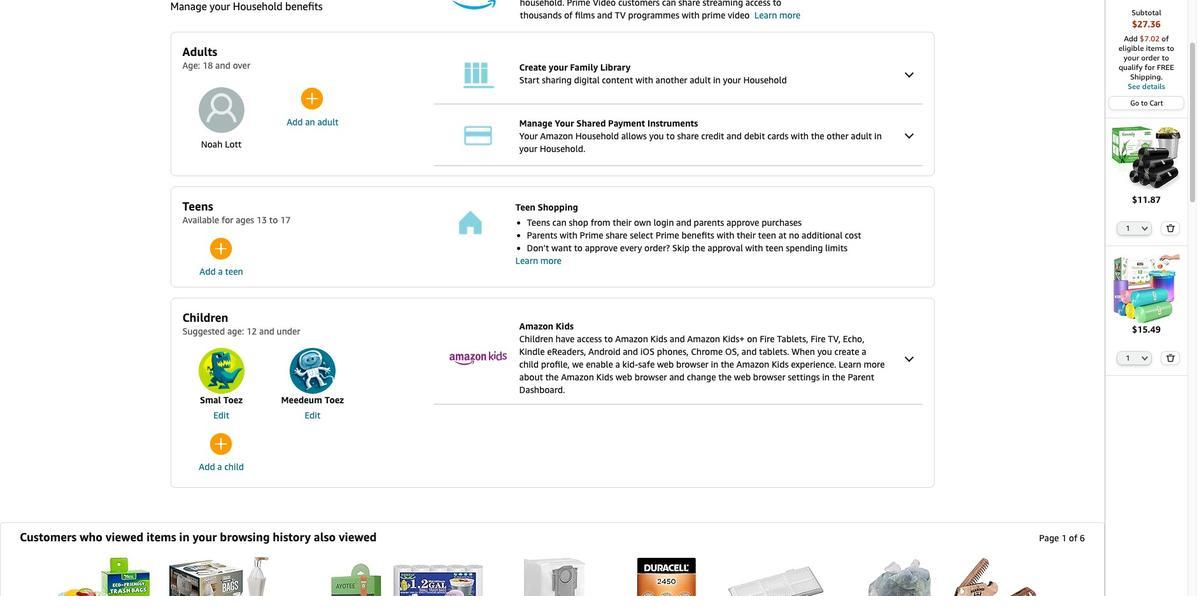 Task type: vqa. For each thing, say whether or not it's contained in the screenshot.
the Audible Books & Originals "link"
no



Task type: locate. For each thing, give the bounding box(es) containing it.
every
[[620, 243, 642, 254]]

toez inside meedeum toez edit
[[325, 395, 344, 406]]

0 horizontal spatial approve
[[585, 243, 618, 254]]

in down experience.
[[823, 372, 830, 383]]

2 vertical spatial section expand image
[[905, 354, 914, 363]]

toez
[[223, 395, 243, 406], [325, 395, 344, 406]]

1 horizontal spatial toez
[[325, 395, 344, 406]]

amazon inside manage your shared payment instruments your amazon household allows you to share credit and debit cards with the other adult in your household.
[[540, 131, 573, 141]]

1 viewed from the left
[[106, 531, 144, 545]]

cart
[[1150, 99, 1164, 107]]

teen down at
[[766, 243, 784, 254]]

add for add a child
[[199, 462, 215, 473]]

1 vertical spatial learn more link
[[516, 255, 562, 266]]

18
[[203, 60, 213, 71]]

1 vertical spatial of
[[1069, 533, 1078, 544]]

roborock washable filter s8 pro ultra / s8+ / s8 / s7 max ultra / s7 / s7+ / s7 maxv / s7 maxv plus / s7maxv ultra robot vacu image
[[728, 558, 830, 597]]

and up kid-
[[623, 347, 638, 357]]

amazon up "household."
[[540, 131, 573, 141]]

section expand image for your amazon household allows you to share credit and debit cards with the other adult in your household.
[[905, 130, 914, 139]]

1 horizontal spatial adult
[[690, 75, 711, 85]]

1 horizontal spatial fire
[[811, 334, 826, 345]]

edit
[[214, 410, 229, 421], [305, 410, 321, 421]]

1
[[1127, 224, 1131, 232], [1127, 354, 1131, 363], [1062, 533, 1067, 544]]

you down "tv,"
[[818, 347, 833, 357]]

see details
[[1128, 82, 1166, 91]]

0 vertical spatial your
[[555, 118, 574, 129]]

add a teen link
[[183, 238, 260, 278]]

for left ages
[[222, 215, 233, 226]]

0 horizontal spatial teens
[[183, 199, 213, 213]]

0 horizontal spatial toez
[[223, 395, 243, 406]]

2 vertical spatial adult
[[851, 131, 872, 141]]

kids down tablets.
[[772, 359, 789, 370]]

in
[[713, 75, 721, 85], [875, 131, 882, 141], [711, 359, 719, 370], [823, 372, 830, 383], [179, 531, 190, 545]]

add a child link
[[183, 433, 260, 474]]

teens inside teen shopping teens can shop from their own login and parents approve purchases parents with prime share select prime benefits with their teen at no additional cost don't want to approve every order? skip the approval with teen spending limits learn more
[[527, 217, 550, 228]]

2 horizontal spatial household
[[744, 75, 787, 85]]

order?
[[645, 243, 670, 254]]

add for add an adult
[[287, 117, 303, 127]]

learn more link
[[755, 10, 801, 20], [516, 255, 562, 266]]

0 horizontal spatial items
[[147, 531, 176, 545]]

shop
[[569, 217, 589, 228]]

cost
[[845, 230, 862, 241]]

tablets,
[[777, 334, 809, 345]]

manage inside manage your shared payment instruments your amazon household allows you to share credit and debit cards with the other adult in your household.
[[520, 118, 553, 129]]

you
[[649, 131, 664, 141], [818, 347, 833, 357]]

0 horizontal spatial edit
[[214, 410, 229, 421]]

viewed right who
[[106, 531, 144, 545]]

1 vertical spatial share
[[606, 230, 628, 241]]

0 vertical spatial adult
[[690, 75, 711, 85]]

1 horizontal spatial items
[[1146, 43, 1166, 53]]

more
[[780, 10, 801, 20], [541, 255, 562, 266], [864, 359, 885, 370]]

to right order
[[1162, 53, 1170, 62]]

start
[[520, 75, 540, 85]]

0 vertical spatial dropdown image
[[1142, 226, 1149, 231]]

subtotal
[[1132, 8, 1162, 17]]

0 vertical spatial children
[[183, 311, 228, 325]]

approve up "approval"
[[727, 217, 760, 228]]

1 dropdown image from the top
[[1142, 226, 1149, 231]]

2 horizontal spatial more
[[864, 359, 885, 370]]

the left parent
[[832, 372, 846, 383]]

0 vertical spatial teens
[[183, 199, 213, 213]]

the right "skip"
[[692, 243, 706, 254]]

viewed right also at the bottom
[[339, 531, 377, 545]]

edit inside smal toez edit
[[214, 410, 229, 421]]

to right want
[[574, 243, 583, 254]]

add $7.02
[[1125, 34, 1162, 43]]

limits
[[826, 243, 848, 254]]

2 vertical spatial more
[[864, 359, 885, 370]]

cards
[[768, 131, 789, 141]]

share inside teen shopping teens can shop from their own login and parents approve purchases parents with prime share select prime benefits with their teen at no additional cost don't want to approve every order? skip the approval with teen spending limits learn more
[[606, 230, 628, 241]]

you down instruments
[[649, 131, 664, 141]]

dropdown image down $15.49
[[1142, 356, 1149, 361]]

1 horizontal spatial more
[[780, 10, 801, 20]]

and right the 18
[[215, 60, 231, 71]]

2 dropdown image from the top
[[1142, 356, 1149, 361]]

1 vertical spatial you
[[818, 347, 833, 357]]

to inside teens available for ages 13 to 17
[[269, 215, 278, 226]]

2 edit link from the left
[[305, 410, 321, 421]]

1 horizontal spatial prime
[[656, 230, 680, 241]]

child up about
[[520, 359, 539, 370]]

1 vertical spatial 1
[[1127, 354, 1131, 363]]

manage up "household."
[[520, 118, 553, 129]]

add down smal toez edit
[[199, 462, 215, 473]]

0 vertical spatial their
[[613, 217, 632, 228]]

3 section expand image from the top
[[905, 354, 914, 363]]

the down profile,
[[546, 372, 559, 383]]

for inside teens available for ages 13 to 17
[[222, 215, 233, 226]]

no
[[789, 230, 800, 241]]

in right "another"
[[713, 75, 721, 85]]

0 horizontal spatial benefits
[[285, 0, 323, 13]]

see details link
[[1112, 82, 1182, 91]]

2 horizontal spatial learn
[[839, 359, 862, 370]]

2 delete image from the top
[[1167, 354, 1176, 363]]

to down instruments
[[667, 131, 675, 141]]

your up sharing
[[549, 62, 568, 73]]

0 horizontal spatial edit link
[[214, 410, 229, 421]]

delete image for $11.87
[[1167, 224, 1176, 232]]

1 horizontal spatial share
[[678, 131, 699, 141]]

your up "household."
[[555, 118, 574, 129]]

share down instruments
[[678, 131, 699, 141]]

have
[[556, 334, 575, 345]]

and right 12
[[259, 326, 275, 337]]

duracell 2450 3v lithium battery, 6 count pack, lithium coin battery for medical and fitness devices, watches, and more, cr l image
[[616, 558, 718, 597]]

sharing
[[542, 75, 572, 85]]

0 horizontal spatial you
[[649, 131, 664, 141]]

and down on
[[742, 347, 757, 357]]

add down available
[[200, 266, 216, 277]]

toez inside smal toez edit
[[223, 395, 243, 406]]

login
[[654, 217, 674, 228]]

with right content
[[636, 75, 654, 85]]

add
[[1125, 34, 1138, 43], [287, 117, 303, 127], [200, 266, 216, 277], [199, 462, 215, 473]]

children up 'kindle'
[[520, 334, 554, 345]]

roborock 6 packs disposal vacuum bags for s8 pro ultra, s8+, s7 max ultra/maxv ultra, q5+, q7+, q5 pro+, q8 max+ robot vacuum image
[[504, 558, 606, 597]]

1 vertical spatial household
[[744, 75, 787, 85]]

prime down login
[[656, 230, 680, 241]]

0 vertical spatial child
[[520, 359, 539, 370]]

1 vertical spatial items
[[147, 531, 176, 545]]

0 horizontal spatial viewed
[[106, 531, 144, 545]]

1 prime from the left
[[580, 230, 604, 241]]

and right login
[[677, 217, 692, 228]]

teens available for ages 13 to 17
[[183, 199, 291, 226]]

1 vertical spatial adult
[[318, 117, 339, 127]]

safe
[[639, 359, 655, 370]]

17
[[280, 215, 291, 226]]

teens up parents
[[527, 217, 550, 228]]

and up phones,
[[670, 334, 685, 345]]

list
[[45, 558, 1060, 597]]

parents
[[694, 217, 725, 228]]

prime down from
[[580, 230, 604, 241]]

fire left "tv,"
[[811, 334, 826, 345]]

adult
[[690, 75, 711, 85], [318, 117, 339, 127], [851, 131, 872, 141]]

for
[[1145, 62, 1155, 72], [222, 215, 233, 226]]

instruments
[[648, 118, 698, 129]]

1 horizontal spatial web
[[657, 359, 674, 370]]

toez right smal
[[223, 395, 243, 406]]

1 horizontal spatial of
[[1162, 34, 1170, 43]]

age:
[[227, 326, 244, 337]]

select
[[630, 230, 654, 241]]

smal toez edit
[[200, 395, 243, 421]]

section expand image for children have access to amazon kids and amazon kids+ on fire tablets, fire tv, echo, kindle ereaders, android and ios phones, chrome os, and tablets. when you create a child profile, we enable a kid-safe web browser in the amazon kids experience. learn more about the amazon kids web browser and change the web browser settings in the parent dashboard.
[[905, 354, 914, 363]]

household inside manage your shared payment instruments your amazon household allows you to share credit and debit cards with the other adult in your household.
[[576, 131, 619, 141]]

0 vertical spatial share
[[678, 131, 699, 141]]

edit link for smal
[[214, 410, 229, 421]]

age:
[[183, 60, 200, 71]]

and left debit
[[727, 131, 742, 141]]

delete image
[[1167, 224, 1176, 232], [1167, 354, 1176, 363]]

details
[[1143, 82, 1166, 91]]

who
[[80, 531, 103, 545]]

0 horizontal spatial for
[[222, 215, 233, 226]]

and
[[215, 60, 231, 71], [727, 131, 742, 141], [677, 217, 692, 228], [259, 326, 275, 337], [670, 334, 685, 345], [623, 347, 638, 357], [742, 347, 757, 357], [670, 372, 685, 383]]

0 horizontal spatial fire
[[760, 334, 775, 345]]

2 vertical spatial teen
[[225, 266, 243, 277]]

with right cards at top
[[791, 131, 809, 141]]

share up 'every'
[[606, 230, 628, 241]]

items
[[1146, 43, 1166, 53], [147, 531, 176, 545]]

children inside 'amazon kids children have access to amazon kids and amazon kids+ on fire tablets, fire tv, echo, kindle ereaders, android and ios phones, chrome os, and tablets. when you create a child profile, we enable a kid-safe web browser in the amazon kids experience. learn more about the amazon kids web browser and change the web browser settings in the parent dashboard.'
[[520, 334, 554, 345]]

to inside teen shopping teens can shop from their own login and parents approve purchases parents with prime share select prime benefits with their teen at no additional cost don't want to approve every order? skip the approval with teen spending limits learn more
[[574, 243, 583, 254]]

you inside manage your shared payment instruments your amazon household allows you to share credit and debit cards with the other adult in your household.
[[649, 131, 664, 141]]

1 vertical spatial children
[[520, 334, 554, 345]]

your inside of eligible items to your order to qualify for free shipping.
[[1124, 53, 1140, 62]]

fire up tablets.
[[760, 334, 775, 345]]

adult inside add an adult link
[[318, 117, 339, 127]]

child down smal toez edit
[[224, 462, 244, 473]]

web
[[657, 359, 674, 370], [616, 372, 633, 383], [734, 372, 751, 383]]

amazon kids children have access to amazon kids and amazon kids+ on fire tablets, fire tv, echo, kindle ereaders, android and ios phones, chrome os, and tablets. when you create a child profile, we enable a kid-safe web browser in the amazon kids experience. learn more about the amazon kids web browser and change the web browser settings in the parent dashboard.
[[520, 321, 885, 396]]

$11.87
[[1133, 194, 1161, 205]]

the right change
[[719, 372, 732, 383]]

your left order
[[1124, 53, 1140, 62]]

kids+
[[723, 334, 745, 345]]

add left $7.02
[[1125, 34, 1138, 43]]

benefits inside teen shopping teens can shop from their own login and parents approve purchases parents with prime share select prime benefits with their teen at no additional cost don't want to approve every order? skip the approval with teen spending limits learn more
[[682, 230, 715, 241]]

the
[[811, 131, 825, 141], [692, 243, 706, 254], [721, 359, 734, 370], [546, 372, 559, 383], [719, 372, 732, 383], [832, 372, 846, 383]]

1 vertical spatial dropdown image
[[1142, 356, 1149, 361]]

1 vertical spatial section expand image
[[905, 130, 914, 139]]

1 vertical spatial delete image
[[1167, 354, 1176, 363]]

customers who viewed items in your browsing history also viewed
[[20, 531, 377, 545]]

and inside children suggested age: 12 and under
[[259, 326, 275, 337]]

in right other
[[875, 131, 882, 141]]

your down start
[[520, 131, 538, 141]]

create
[[835, 347, 860, 357]]

when
[[792, 347, 815, 357]]

0 vertical spatial for
[[1145, 62, 1155, 72]]

1 horizontal spatial edit link
[[305, 410, 321, 421]]

None submit
[[1162, 222, 1180, 235], [1162, 352, 1180, 365], [1162, 222, 1180, 235], [1162, 352, 1180, 365]]

learn inside 'amazon kids children have access to amazon kids and amazon kids+ on fire tablets, fire tv, echo, kindle ereaders, android and ios phones, chrome os, and tablets. when you create a child profile, we enable a kid-safe web browser in the amazon kids experience. learn more about the amazon kids web browser and change the web browser settings in the parent dashboard.'
[[839, 359, 862, 370]]

2 vertical spatial household
[[576, 131, 619, 141]]

0 horizontal spatial learn more link
[[516, 255, 562, 266]]

content
[[602, 75, 633, 85]]

1 horizontal spatial edit
[[305, 410, 321, 421]]

toez right meedeum on the bottom of page
[[325, 395, 344, 406]]

0 horizontal spatial child
[[224, 462, 244, 473]]

see
[[1128, 82, 1141, 91]]

child
[[520, 359, 539, 370], [224, 462, 244, 473]]

web down os,
[[734, 372, 751, 383]]

of left the "6"
[[1069, 533, 1078, 544]]

0 horizontal spatial your
[[520, 131, 538, 141]]

toez for meedeum toez edit
[[325, 395, 344, 406]]

2 horizontal spatial adult
[[851, 131, 872, 141]]

os,
[[725, 347, 740, 357]]

1 delete image from the top
[[1167, 224, 1176, 232]]

manage up adults on the top left of page
[[170, 0, 207, 13]]

a down echo,
[[862, 347, 867, 357]]

to up free
[[1168, 43, 1175, 53]]

1 edit link from the left
[[214, 410, 229, 421]]

household down shared
[[576, 131, 619, 141]]

0 horizontal spatial learn
[[516, 255, 538, 266]]

0 vertical spatial delete image
[[1167, 224, 1176, 232]]

1 horizontal spatial children
[[520, 334, 554, 345]]

edit down smal
[[214, 410, 229, 421]]

1 horizontal spatial viewed
[[339, 531, 377, 545]]

hommaly 1.2 gallon 240 pcs small black trash bags, strong garbage bags, bathroom trash can bin liners unscented, mini plastic bags for office, waste basket liner, fit 3,4.5,6 liters, 0.5,0.8,1,1.2 gal image
[[1112, 124, 1182, 193]]

for left free
[[1145, 62, 1155, 72]]

household up debit
[[744, 75, 787, 85]]

at
[[779, 230, 787, 241]]

edit inside meedeum toez edit
[[305, 410, 321, 421]]

parents
[[527, 230, 558, 241]]

edit link down meedeum on the bottom of page
[[305, 410, 321, 421]]

adult right an
[[318, 117, 339, 127]]

spending
[[786, 243, 823, 254]]

1 horizontal spatial manage
[[520, 118, 553, 129]]

1 horizontal spatial benefits
[[682, 230, 715, 241]]

add for add $7.02
[[1125, 34, 1138, 43]]

in down chrome
[[711, 359, 719, 370]]

2 edit from the left
[[305, 410, 321, 421]]

your inside manage your shared payment instruments your amazon household allows you to share credit and debit cards with the other adult in your household.
[[520, 143, 538, 154]]

0 vertical spatial 1
[[1127, 224, 1131, 232]]

1 horizontal spatial household
[[576, 131, 619, 141]]

browser down tablets.
[[754, 372, 786, 383]]

1 vertical spatial their
[[737, 230, 756, 241]]

of right $7.02
[[1162, 34, 1170, 43]]

teen left at
[[758, 230, 777, 241]]

household up over
[[233, 0, 283, 13]]

amazon up chrome
[[688, 334, 721, 345]]

edit link
[[214, 410, 229, 421], [305, 410, 321, 421]]

ios
[[641, 347, 655, 357]]

amazon
[[540, 131, 573, 141], [520, 321, 554, 332], [616, 334, 648, 345], [688, 334, 721, 345], [737, 359, 770, 370], [561, 372, 594, 383]]

0 vertical spatial items
[[1146, 43, 1166, 53]]

1 section expand image from the top
[[905, 69, 914, 78]]

$15.49
[[1133, 324, 1161, 335]]

edit down meedeum on the bottom of page
[[305, 410, 321, 421]]

teens up available
[[183, 199, 213, 213]]

0 vertical spatial benefits
[[285, 0, 323, 13]]

to up android
[[605, 334, 613, 345]]

additional
[[802, 230, 843, 241]]

1 toez from the left
[[223, 395, 243, 406]]

in inside create your family library start sharing digital content with another adult in your household
[[713, 75, 721, 85]]

add left an
[[287, 117, 303, 127]]

dropdown image
[[1142, 226, 1149, 231], [1142, 356, 1149, 361]]

1 vertical spatial approve
[[585, 243, 618, 254]]

adult right "another"
[[690, 75, 711, 85]]

your left "household."
[[520, 143, 538, 154]]

browser up change
[[677, 359, 709, 370]]

0 horizontal spatial prime
[[580, 230, 604, 241]]

0 horizontal spatial household
[[233, 0, 283, 13]]

teen down ages
[[225, 266, 243, 277]]

to right 13
[[269, 215, 278, 226]]

adult inside create your family library start sharing digital content with another adult in your household
[[690, 75, 711, 85]]

1 vertical spatial more
[[541, 255, 562, 266]]

more inside teen shopping teens can shop from their own login and parents approve purchases parents with prime share select prime benefits with their teen at no additional cost don't want to approve every order? skip the approval with teen spending limits learn more
[[541, 255, 562, 266]]

$27.36
[[1133, 18, 1161, 29]]

0 vertical spatial section expand image
[[905, 69, 914, 78]]

their left own
[[613, 217, 632, 228]]

you inside 'amazon kids children have access to amazon kids and amazon kids+ on fire tablets, fire tv, echo, kindle ereaders, android and ios phones, chrome os, and tablets. when you create a child profile, we enable a kid-safe web browser in the amazon kids experience. learn more about the amazon kids web browser and change the web browser settings in the parent dashboard.'
[[818, 347, 833, 357]]

1 vertical spatial for
[[222, 215, 233, 226]]

the left other
[[811, 131, 825, 141]]

dropdown image down "$11.87"
[[1142, 226, 1149, 231]]

of eligible items to your order to qualify for free shipping.
[[1119, 34, 1175, 82]]

0 vertical spatial manage
[[170, 0, 207, 13]]

2 vertical spatial learn
[[839, 359, 862, 370]]

order
[[1142, 53, 1160, 62]]

teens
[[183, 199, 213, 213], [527, 217, 550, 228]]

2 prime from the left
[[656, 230, 680, 241]]

0 horizontal spatial manage
[[170, 0, 207, 13]]

dropdown image for $11.87
[[1142, 226, 1149, 231]]

of inside of eligible items to your order to qualify for free shipping.
[[1162, 34, 1170, 43]]

0 vertical spatial approve
[[727, 217, 760, 228]]

add a teen
[[200, 266, 243, 277]]

1 edit from the left
[[214, 410, 229, 421]]

0 horizontal spatial adult
[[318, 117, 339, 127]]

1 horizontal spatial child
[[520, 359, 539, 370]]

web down phones,
[[657, 359, 674, 370]]

1 horizontal spatial learn
[[755, 10, 777, 20]]

learn more
[[755, 10, 801, 20]]

eligible
[[1119, 43, 1144, 53]]

with right "approval"
[[746, 243, 764, 254]]

web down kid-
[[616, 372, 633, 383]]

0 horizontal spatial children
[[183, 311, 228, 325]]

0 vertical spatial of
[[1162, 34, 1170, 43]]

household
[[233, 0, 283, 13], [744, 75, 787, 85], [576, 131, 619, 141]]

2 section expand image from the top
[[905, 130, 914, 139]]

add for add a teen
[[200, 266, 216, 277]]

1 vertical spatial manage
[[520, 118, 553, 129]]

children up suggested
[[183, 311, 228, 325]]

edit link down smal
[[214, 410, 229, 421]]

the inside teen shopping teens can shop from their own login and parents approve purchases parents with prime share select prime benefits with their teen at no additional cost don't want to approve every order? skip the approval with teen spending limits learn more
[[692, 243, 706, 254]]

2 toez from the left
[[325, 395, 344, 406]]

their up "approval"
[[737, 230, 756, 241]]

household inside create your family library start sharing digital content with another adult in your household
[[744, 75, 787, 85]]

0 horizontal spatial their
[[613, 217, 632, 228]]

add a child
[[199, 462, 244, 473]]

and inside teen shopping teens can shop from their own login and parents approve purchases parents with prime share select prime benefits with their teen at no additional cost don't want to approve every order? skip the approval with teen spending limits learn more
[[677, 217, 692, 228]]

okkeai small trash bags -1.2 gallon garbage bags 5 liter trash bags wastebasket liners for bathroom,office,translucent,120 co image
[[392, 558, 494, 597]]

0 horizontal spatial share
[[606, 230, 628, 241]]

to inside manage your shared payment instruments your amazon household allows you to share credit and debit cards with the other adult in your household.
[[667, 131, 675, 141]]

child inside 'amazon kids children have access to amazon kids and amazon kids+ on fire tablets, fire tv, echo, kindle ereaders, android and ios phones, chrome os, and tablets. when you create a child profile, we enable a kid-safe web browser in the amazon kids experience. learn more about the amazon kids web browser and change the web browser settings in the parent dashboard.'
[[520, 359, 539, 370]]

adult right other
[[851, 131, 872, 141]]

section expand image
[[905, 69, 914, 78], [905, 130, 914, 139], [905, 354, 914, 363]]



Task type: describe. For each thing, give the bounding box(es) containing it.
and inside manage your shared payment instruments your amazon household allows you to share credit and debit cards with the other adult in your household.
[[727, 131, 742, 141]]

change
[[687, 372, 716, 383]]

1.2 gallon small trash bags biodegradable mini bathroom garbage bags fit 4.5 liter trash-can-liners for bathroom kitchen offi image
[[55, 558, 157, 597]]

a left kid-
[[616, 359, 620, 370]]

0 horizontal spatial of
[[1069, 533, 1078, 544]]

1 horizontal spatial approve
[[727, 217, 760, 228]]

shipping.
[[1131, 72, 1163, 82]]

1.2 gallon small trash bags garbage bags, ayotee mini compostable strong bathroom wastebasket can liners trash bags for home image
[[280, 558, 382, 597]]

for inside of eligible items to your order to qualify for free shipping.
[[1145, 62, 1155, 72]]

1 horizontal spatial browser
[[677, 359, 709, 370]]

amazon down we
[[561, 372, 594, 383]]

in inside manage your shared payment instruments your amazon household allows you to share credit and debit cards with the other adult in your household.
[[875, 131, 882, 141]]

over
[[233, 60, 251, 71]]

1 horizontal spatial their
[[737, 230, 756, 241]]

debit
[[745, 131, 765, 141]]

library
[[601, 62, 631, 73]]

2 horizontal spatial browser
[[754, 372, 786, 383]]

history
[[273, 531, 311, 545]]

kids up have
[[556, 321, 574, 332]]

family
[[570, 62, 598, 73]]

skip
[[673, 243, 690, 254]]

meedeum
[[281, 395, 322, 406]]

manage your shared payment instruments your amazon household allows you to share credit and debit cards with the other adult in your household.
[[520, 118, 882, 154]]

1 horizontal spatial learn more link
[[755, 10, 801, 20]]

don't
[[527, 243, 549, 254]]

household.
[[540, 143, 586, 154]]

wooden beard comb for men folding pocket comb for moustache beard & hair walnut combs with the engraving (bearded) image
[[952, 558, 1054, 597]]

2 horizontal spatial web
[[734, 372, 751, 383]]

kids up ios
[[651, 334, 668, 345]]

also
[[314, 531, 336, 545]]

a down smal toez edit
[[217, 462, 222, 473]]

page
[[1040, 533, 1060, 544]]

page 1 of 6
[[1040, 533, 1086, 544]]

children inside children suggested age: 12 and under
[[183, 311, 228, 325]]

items inside of eligible items to your order to qualify for free shipping.
[[1146, 43, 1166, 53]]

ereaders,
[[547, 347, 586, 357]]

own
[[634, 217, 652, 228]]

adults age: 18 and over
[[183, 45, 251, 71]]

suggested
[[183, 326, 225, 337]]

want
[[552, 243, 572, 254]]

echo,
[[843, 334, 865, 345]]

edit for smal
[[214, 410, 229, 421]]

teens inside teens available for ages 13 to 17
[[183, 199, 213, 213]]

the inside manage your shared payment instruments your amazon household allows you to share credit and debit cards with the other adult in your household.
[[811, 131, 825, 141]]

teen shopping teens can shop from their own login and parents approve purchases parents with prime share select prime benefits with their teen at no additional cost don't want to approve every order? skip the approval with teen spending limits learn more
[[516, 202, 862, 266]]

manage for manage your shared payment instruments your amazon household allows you to share credit and debit cards with the other adult in your household.
[[520, 118, 553, 129]]

13
[[257, 215, 267, 226]]

enable
[[586, 359, 613, 370]]

an
[[305, 117, 315, 127]]

with up "approval"
[[717, 230, 735, 241]]

0 horizontal spatial web
[[616, 372, 633, 383]]

kids down enable
[[597, 372, 614, 383]]

kid-
[[623, 359, 639, 370]]

other
[[827, 131, 849, 141]]

delete image for $15.49
[[1167, 354, 1176, 363]]

the down os,
[[721, 359, 734, 370]]

go
[[1131, 99, 1140, 107]]

0 vertical spatial teen
[[758, 230, 777, 241]]

1 for $11.87
[[1127, 224, 1131, 232]]

profile,
[[541, 359, 570, 370]]

add an adult
[[287, 117, 339, 127]]

adult inside manage your shared payment instruments your amazon household allows you to share credit and debit cards with the other adult in your household.
[[851, 131, 872, 141]]

teen
[[516, 202, 536, 213]]

with inside create your family library start sharing digital content with another adult in your household
[[636, 75, 654, 85]]

subtotal $27.36
[[1132, 8, 1162, 29]]

in up the forid mini drawstring trash bags - 1.2 gallon white plastic garbage bags 240 count small can liners for bathroom bedroom offi image
[[179, 531, 190, 545]]

2 viewed from the left
[[339, 531, 377, 545]]

learn inside teen shopping teens can shop from their own login and parents approve purchases parents with prime share select prime benefits with their teen at no additional cost don't want to approve every order? skip the approval with teen spending limits learn more
[[516, 255, 538, 266]]

on
[[747, 334, 758, 345]]

edit for meedeum
[[305, 410, 321, 421]]

with inside manage your shared payment instruments your amazon household allows you to share credit and debit cards with the other adult in your household.
[[791, 131, 809, 141]]

manage your household benefits
[[170, 0, 323, 13]]

1 horizontal spatial your
[[555, 118, 574, 129]]

edit link for meedeum
[[305, 410, 321, 421]]

your up adults on the top left of page
[[210, 0, 230, 13]]

credit
[[702, 131, 725, 141]]

section expand image for start sharing digital content with another adult in your household
[[905, 69, 914, 78]]

parent
[[848, 372, 875, 383]]

2 vertical spatial 1
[[1062, 533, 1067, 544]]

1 for $15.49
[[1127, 354, 1131, 363]]

create your family library start sharing digital content with another adult in your household
[[520, 62, 787, 85]]

allows
[[622, 131, 647, 141]]

1.2 gallon/330pcs strong trash bags colorful clear garbage bags by teivio, bathroom trash can bin liners, small plastic bags for home office kitchen, multicolor image
[[1112, 254, 1182, 324]]

amazon up ios
[[616, 334, 648, 345]]

and inside adults age: 18 and over
[[215, 60, 231, 71]]

0 vertical spatial household
[[233, 0, 283, 13]]

1 vertical spatial child
[[224, 462, 244, 473]]

$7.02
[[1140, 34, 1160, 43]]

forid mini drawstring trash bags - 1.2 gallon white plastic garbage bags 240 count small can liners for bathroom bedroom offi image
[[168, 558, 269, 597]]

free
[[1157, 62, 1175, 72]]

noah
[[201, 139, 223, 150]]

meedeum toez edit
[[281, 395, 344, 421]]

children suggested age: 12 and under
[[183, 311, 301, 337]]

tv,
[[828, 334, 841, 345]]

digital
[[574, 75, 600, 85]]

0 vertical spatial learn
[[755, 10, 777, 20]]

with up want
[[560, 230, 578, 241]]

under
[[277, 326, 301, 337]]

more inside 'amazon kids children have access to amazon kids and amazon kids+ on fire tablets, fire tv, echo, kindle ereaders, android and ios phones, chrome os, and tablets. when you create a child profile, we enable a kid-safe web browser in the amazon kids experience. learn more about the amazon kids web browser and change the web browser settings in the parent dashboard.'
[[864, 359, 885, 370]]

6
[[1080, 533, 1086, 544]]

smal
[[200, 395, 221, 406]]

dashboard.
[[520, 385, 565, 396]]

amazon up 'kindle'
[[520, 321, 554, 332]]

another
[[656, 75, 688, 85]]

to right go
[[1142, 99, 1148, 107]]

2 fire from the left
[[811, 334, 826, 345]]

share inside manage your shared payment instruments your amazon household allows you to share credit and debit cards with the other adult in your household.
[[678, 131, 699, 141]]

ages
[[236, 215, 254, 226]]

available
[[183, 215, 219, 226]]

toez for smal toez edit
[[223, 395, 243, 406]]

chrome
[[691, 347, 723, 357]]

0 horizontal spatial browser
[[635, 372, 667, 383]]

1 vertical spatial teen
[[766, 243, 784, 254]]

and left change
[[670, 372, 685, 383]]

1 fire from the left
[[760, 334, 775, 345]]

noah lott
[[201, 139, 242, 150]]

dropdown image for $15.49
[[1142, 356, 1149, 361]]

1 vertical spatial your
[[520, 131, 538, 141]]

0 vertical spatial more
[[780, 10, 801, 20]]

go to cart
[[1131, 99, 1164, 107]]

shared
[[577, 118, 606, 129]]

manage for manage your household benefits
[[170, 0, 207, 13]]

small trash bags 1.2 gallon, biodegradable gallon waste bag, mini compostable strong bathroom wastebasket can liners garbage image
[[840, 558, 942, 597]]

kindle
[[520, 347, 545, 357]]

your left the browsing
[[193, 531, 217, 545]]

from
[[591, 217, 611, 228]]

your up "credit"
[[723, 75, 741, 85]]

payment
[[608, 118, 645, 129]]

a down available
[[218, 266, 223, 277]]

customers
[[20, 531, 77, 545]]

experience.
[[791, 359, 837, 370]]

to inside 'amazon kids children have access to amazon kids and amazon kids+ on fire tablets, fire tv, echo, kindle ereaders, android and ios phones, chrome os, and tablets. when you create a child profile, we enable a kid-safe web browser in the amazon kids experience. learn more about the amazon kids web browser and change the web browser settings in the parent dashboard.'
[[605, 334, 613, 345]]

amazon down os,
[[737, 359, 770, 370]]

shopping
[[538, 202, 578, 213]]

phones,
[[657, 347, 689, 357]]

12
[[247, 326, 257, 337]]

qualify
[[1119, 62, 1143, 72]]

approval
[[708, 243, 743, 254]]



